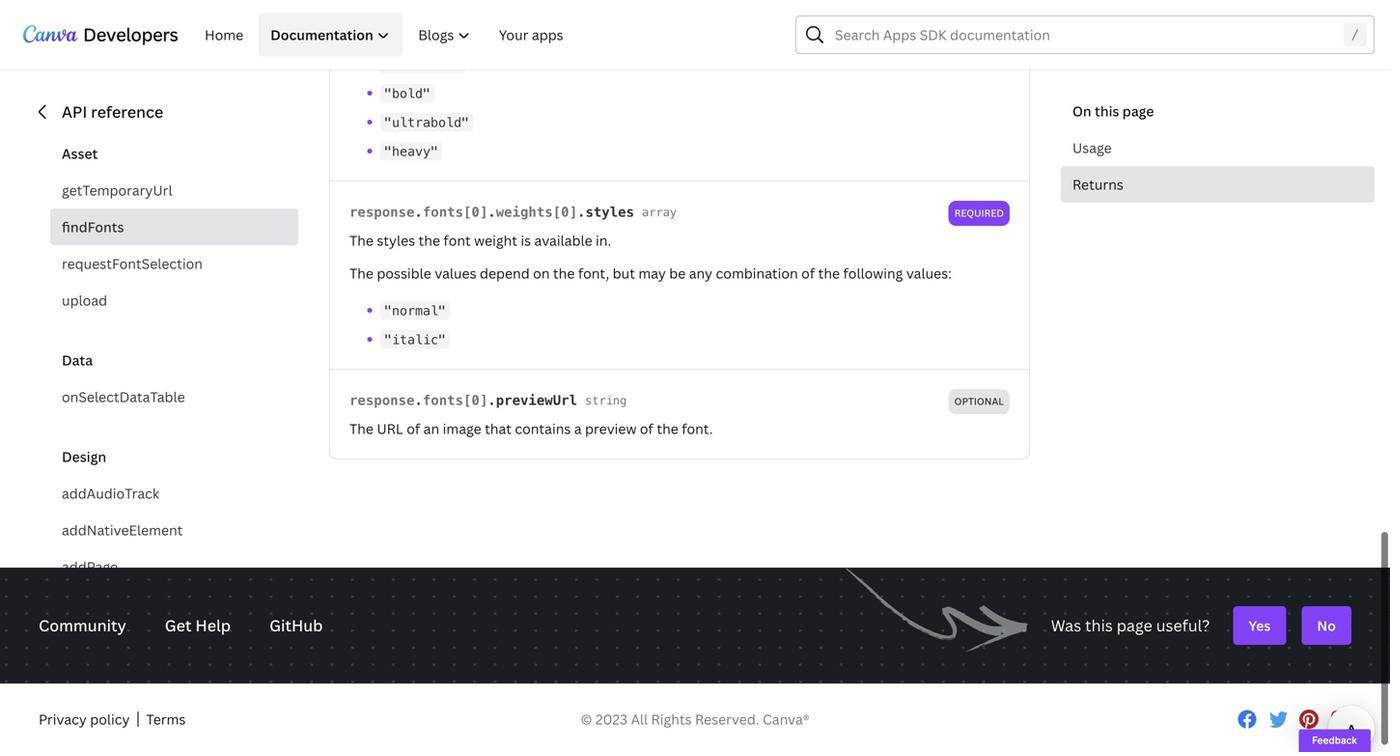 Task type: vqa. For each thing, say whether or not it's contained in the screenshot.
the bottom matter
no



Task type: describe. For each thing, give the bounding box(es) containing it.
apps
[[532, 26, 564, 44]]

terms link
[[146, 709, 186, 730]]

values
[[435, 264, 477, 282]]

was this page useful?
[[1052, 615, 1211, 636]]

reference
[[91, 101, 163, 122]]

image
[[443, 419, 482, 438]]

facebook image
[[1236, 708, 1260, 731]]

reserved.
[[695, 710, 760, 729]]

1 horizontal spatial of
[[640, 419, 654, 438]]

may
[[639, 264, 666, 282]]

this for was
[[1086, 615, 1113, 636]]

fonts[0] for weights[0]
[[423, 204, 488, 220]]

asset
[[62, 144, 98, 163]]

the possible values depend on the font, but may be any combination of the following values:
[[350, 264, 952, 282]]

instagram image
[[1329, 708, 1352, 731]]

no
[[1318, 616, 1337, 635]]

"normal"
[[384, 303, 446, 318]]

array
[[642, 205, 677, 219]]

yes
[[1249, 616, 1271, 635]]

is
[[521, 231, 531, 249]]

requestfontselection link
[[50, 245, 298, 282]]

on
[[533, 264, 550, 282]]

the url of an image that contains a preview of the font.
[[350, 419, 713, 438]]

"semibold"
[[384, 57, 462, 72]]

get help
[[165, 615, 231, 636]]

Search Apps SDK documentation text field
[[796, 15, 1375, 54]]

1 horizontal spatial styles
[[586, 204, 635, 220]]

2023
[[596, 710, 628, 729]]

community
[[39, 615, 126, 636]]

privacy policy link
[[39, 709, 130, 730]]

addpage link
[[50, 549, 298, 585]]

0 horizontal spatial of
[[407, 419, 420, 438]]

get
[[165, 615, 192, 636]]

your apps
[[499, 26, 564, 44]]

weight
[[474, 231, 518, 249]]

privacy
[[39, 710, 87, 729]]

findfonts
[[62, 218, 124, 236]]

documentation
[[271, 26, 374, 44]]

rights
[[652, 710, 692, 729]]

addaudiotrack
[[62, 484, 159, 503]]

available
[[535, 231, 593, 249]]

canva®
[[763, 710, 810, 729]]

addnativeelement link
[[50, 512, 298, 549]]

blogs button
[[406, 13, 484, 57]]

addaudiotrack link
[[50, 475, 298, 512]]

©
[[581, 710, 593, 729]]

. up that
[[488, 392, 496, 408]]

optional
[[955, 395, 1005, 408]]

0 horizontal spatial styles
[[377, 231, 415, 249]]

the styles the font weight is available in.
[[350, 231, 612, 249]]

api reference
[[62, 101, 163, 122]]

usage
[[1073, 139, 1112, 157]]

privacy policy
[[39, 710, 130, 729]]

api
[[62, 101, 87, 122]]

response for previewurl
[[350, 392, 415, 408]]

on
[[1073, 102, 1092, 120]]

help
[[195, 615, 231, 636]]

the right "on"
[[553, 264, 575, 282]]

was
[[1052, 615, 1082, 636]]

preview
[[585, 419, 637, 438]]

. down "italic"
[[415, 392, 423, 408]]

gettemporaryurl
[[62, 181, 173, 199]]

. up available at the top left of page
[[578, 204, 586, 220]]

string
[[585, 394, 627, 407]]

pinterest image
[[1298, 708, 1321, 731]]

blogs
[[418, 26, 454, 44]]

the for the url of an image that contains a preview of the font.
[[350, 419, 374, 438]]

"bold"
[[384, 86, 431, 101]]

findfonts link
[[50, 209, 298, 245]]

response . fonts[0] . previewurl string
[[350, 392, 627, 408]]

yes button
[[1234, 606, 1287, 645]]

in.
[[596, 231, 612, 249]]



Task type: locate. For each thing, give the bounding box(es) containing it.
following
[[844, 264, 903, 282]]

design
[[62, 448, 106, 466]]

0 vertical spatial this
[[1095, 102, 1120, 120]]

© 2023 all rights reserved. canva®
[[581, 710, 810, 729]]

this right on
[[1095, 102, 1120, 120]]

depend
[[480, 264, 530, 282]]

of right 'combination'
[[802, 264, 815, 282]]

upload
[[62, 291, 107, 310]]

but
[[613, 264, 636, 282]]

all
[[631, 710, 648, 729]]

styles up the in.
[[586, 204, 635, 220]]

2 vertical spatial the
[[350, 419, 374, 438]]

.
[[415, 204, 423, 220], [488, 204, 496, 220], [578, 204, 586, 220], [415, 392, 423, 408], [488, 392, 496, 408]]

. up weight
[[488, 204, 496, 220]]

1 response from the top
[[350, 204, 415, 220]]

page inside 'heading'
[[1123, 102, 1155, 120]]

the
[[419, 231, 440, 249], [553, 264, 575, 282], [819, 264, 840, 282], [657, 419, 679, 438]]

page right on
[[1123, 102, 1155, 120]]

any
[[689, 264, 713, 282]]

. down "heavy"
[[415, 204, 423, 220]]

no button
[[1302, 606, 1352, 645]]

your
[[499, 26, 529, 44]]

url
[[377, 419, 404, 438]]

1 vertical spatial response
[[350, 392, 415, 408]]

github
[[270, 615, 323, 636]]

a
[[574, 419, 582, 438]]

home
[[205, 26, 244, 44]]

get help link
[[165, 613, 231, 638]]

response
[[350, 204, 415, 220], [350, 392, 415, 408]]

the for the possible values depend on the font, but may be any combination of the following values:
[[350, 264, 374, 282]]

this for on
[[1095, 102, 1120, 120]]

page for on
[[1123, 102, 1155, 120]]

font,
[[578, 264, 610, 282]]

2 fonts[0] from the top
[[423, 392, 488, 408]]

the left font.
[[657, 419, 679, 438]]

onselectdatatable
[[62, 388, 185, 406]]

"italic"
[[384, 332, 446, 347]]

upload link
[[50, 282, 298, 319]]

0 vertical spatial fonts[0]
[[423, 204, 488, 220]]

fonts[0]
[[423, 204, 488, 220], [423, 392, 488, 408]]

font.
[[682, 419, 713, 438]]

returns
[[1073, 175, 1124, 194]]

gettemporaryurl link
[[50, 172, 298, 209]]

0 vertical spatial styles
[[586, 204, 635, 220]]

data
[[62, 351, 93, 369]]

documentation button
[[259, 13, 403, 57]]

policy
[[90, 710, 130, 729]]

1 vertical spatial styles
[[377, 231, 415, 249]]

fonts[0] for previewurl
[[423, 392, 488, 408]]

previewurl
[[496, 392, 578, 408]]

page for was
[[1117, 615, 1153, 636]]

values:
[[907, 264, 952, 282]]

/
[[1352, 27, 1360, 42]]

response up possible
[[350, 204, 415, 220]]

2 horizontal spatial of
[[802, 264, 815, 282]]

usage link
[[1061, 129, 1375, 166]]

terms
[[146, 710, 186, 729]]

response . fonts[0] . weights[0] . styles array
[[350, 204, 677, 220]]

on this page
[[1073, 102, 1155, 120]]

on this page heading
[[1061, 100, 1375, 122]]

be
[[670, 264, 686, 282]]

the left possible
[[350, 264, 374, 282]]

page
[[1123, 102, 1155, 120], [1117, 615, 1153, 636]]

2 the from the top
[[350, 264, 374, 282]]

community link
[[39, 613, 126, 638]]

that
[[485, 419, 512, 438]]

the left font
[[419, 231, 440, 249]]

github link
[[270, 613, 323, 638]]

of left an
[[407, 419, 420, 438]]

"ultrabold"
[[384, 115, 469, 130]]

onselectdatatable link
[[50, 379, 298, 415]]

response up url
[[350, 392, 415, 408]]

0 vertical spatial page
[[1123, 102, 1155, 120]]

fonts[0] up font
[[423, 204, 488, 220]]

the left font
[[350, 231, 374, 249]]

1 vertical spatial this
[[1086, 615, 1113, 636]]

the
[[350, 231, 374, 249], [350, 264, 374, 282], [350, 419, 374, 438]]

possible
[[377, 264, 432, 282]]

0 vertical spatial the
[[350, 231, 374, 249]]

canva developers logo image
[[23, 25, 178, 45]]

the for the styles the font weight is available in.
[[350, 231, 374, 249]]

requestfontselection
[[62, 255, 203, 273]]

home link
[[193, 13, 255, 57]]

addnativeelement
[[62, 521, 183, 539]]

1 the from the top
[[350, 231, 374, 249]]

1 vertical spatial page
[[1117, 615, 1153, 636]]

response for weights[0]
[[350, 204, 415, 220]]

combination
[[716, 264, 799, 282]]

twitter image
[[1267, 708, 1290, 731]]

styles up possible
[[377, 231, 415, 249]]

weights[0]
[[496, 204, 578, 220]]

1 vertical spatial the
[[350, 264, 374, 282]]

of right preview
[[640, 419, 654, 438]]

useful?
[[1157, 615, 1211, 636]]

fonts[0] up image
[[423, 392, 488, 408]]

the left url
[[350, 419, 374, 438]]

your apps link
[[488, 13, 575, 57]]

required
[[955, 206, 1005, 220]]

1 fonts[0] from the top
[[423, 204, 488, 220]]

1 vertical spatial fonts[0]
[[423, 392, 488, 408]]

the left following
[[819, 264, 840, 282]]

font
[[444, 231, 471, 249]]

page left useful? on the bottom right of page
[[1117, 615, 1153, 636]]

this
[[1095, 102, 1120, 120], [1086, 615, 1113, 636]]

addpage
[[62, 558, 118, 576]]

this inside 'heading'
[[1095, 102, 1120, 120]]

returns link
[[1061, 166, 1375, 203]]

2 response from the top
[[350, 392, 415, 408]]

3 the from the top
[[350, 419, 374, 438]]

"medium"
[[384, 28, 446, 43]]

0 vertical spatial response
[[350, 204, 415, 220]]

an
[[424, 419, 440, 438]]

this right was at the bottom right of the page
[[1086, 615, 1113, 636]]

contains
[[515, 419, 571, 438]]



